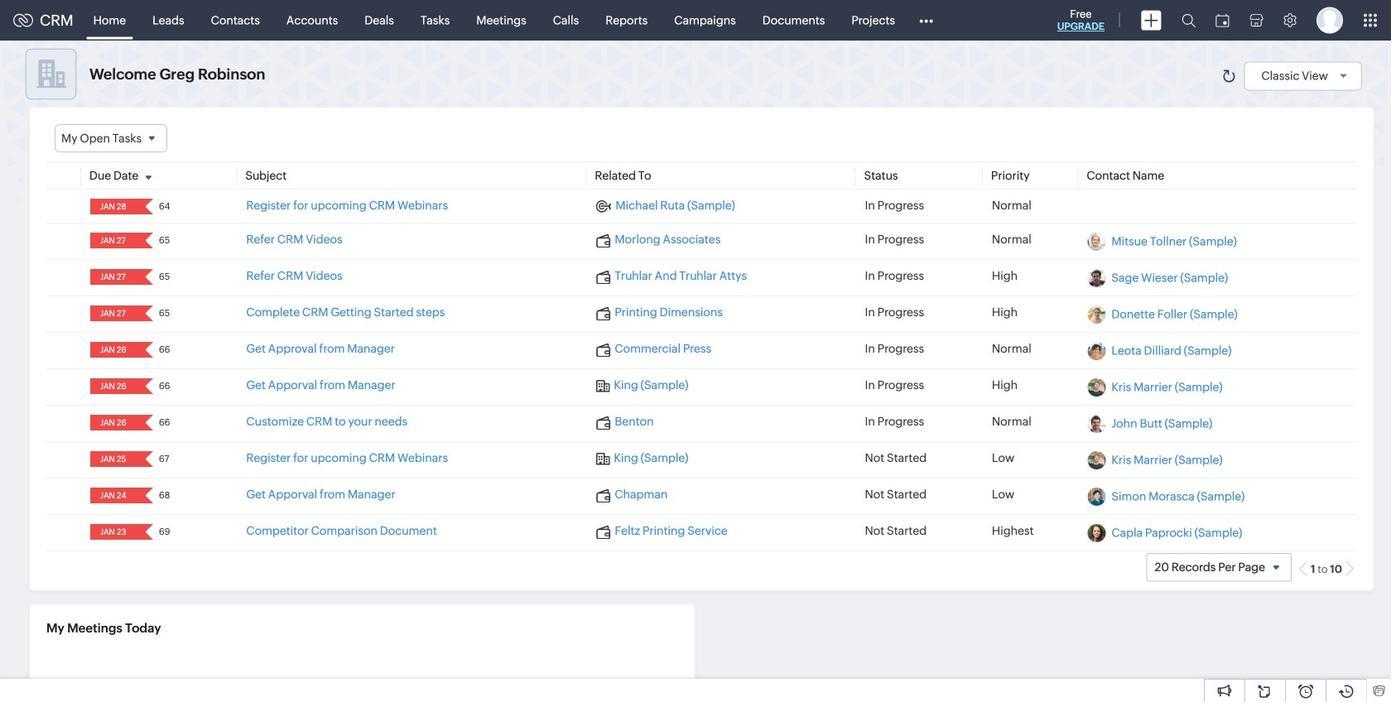Task type: locate. For each thing, give the bounding box(es) containing it.
Other Modules field
[[909, 7, 944, 34]]

create menu image
[[1142, 10, 1162, 30]]

calendar image
[[1216, 14, 1230, 27]]

None field
[[55, 124, 168, 153], [95, 199, 134, 215], [95, 233, 134, 249], [95, 269, 134, 285], [95, 306, 134, 322], [95, 342, 134, 358], [95, 379, 134, 395], [95, 415, 134, 431], [95, 452, 134, 467], [95, 488, 134, 504], [95, 525, 134, 540], [55, 124, 168, 153], [95, 199, 134, 215], [95, 233, 134, 249], [95, 269, 134, 285], [95, 306, 134, 322], [95, 342, 134, 358], [95, 379, 134, 395], [95, 415, 134, 431], [95, 452, 134, 467], [95, 488, 134, 504], [95, 525, 134, 540]]

search element
[[1172, 0, 1206, 41]]

profile image
[[1317, 7, 1344, 34]]



Task type: describe. For each thing, give the bounding box(es) containing it.
create menu element
[[1132, 0, 1172, 40]]

search image
[[1182, 13, 1196, 27]]

profile element
[[1307, 0, 1354, 40]]

logo image
[[13, 14, 33, 27]]



Task type: vqa. For each thing, say whether or not it's contained in the screenshot.
Create Menu ICON
yes



